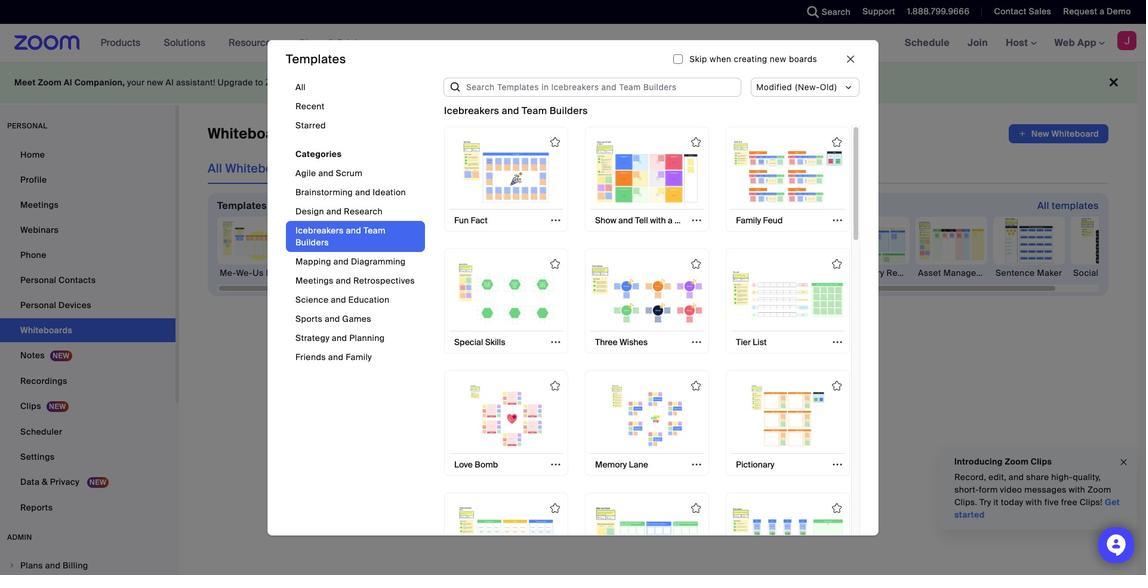 Task type: describe. For each thing, give the bounding box(es) containing it.
add to starred image for family feud
[[833, 137, 842, 147]]

time
[[608, 389, 626, 400]]

learning experience canvas
[[375, 268, 491, 278]]

social emotional learning element
[[1071, 267, 1147, 279]]

3 ai from the left
[[402, 77, 410, 88]]

& for privacy
[[42, 477, 48, 487]]

and inside status
[[502, 104, 520, 117]]

& for pricing
[[328, 37, 335, 49]]

sentence maker button
[[994, 217, 1065, 279]]

profile link
[[0, 168, 176, 192]]

add to starred image inside the card for template meet and greet element
[[692, 503, 701, 513]]

add to starred image for fun fact
[[551, 137, 560, 147]]

1 horizontal spatial application
[[1009, 124, 1109, 143]]

meetings and retrospectives
[[296, 275, 415, 286]]

0 horizontal spatial fun fact button
[[295, 217, 367, 279]]

with down messages
[[1026, 497, 1043, 508]]

games
[[342, 313, 372, 324]]

lane
[[629, 459, 648, 470]]

all for all whiteboards
[[208, 161, 222, 176]]

and inside record, edit, and share high-quality, short-form video messages with zoom clips. try it today with five free clips!
[[1009, 472, 1025, 483]]

card for template love bomb element
[[444, 370, 569, 476]]

access
[[360, 77, 389, 88]]

reports link
[[0, 496, 176, 520]]

love bomb
[[454, 459, 498, 470]]

it's time to make a masterpiece.
[[594, 389, 723, 400]]

recordings
[[20, 376, 67, 386]]

starred inside categories element
[[296, 120, 326, 130]]

assistant!
[[176, 77, 215, 88]]

report
[[887, 268, 915, 278]]

add to starred image inside the card for template memory lane element
[[692, 381, 701, 391]]

icebreakers and team builders inside categories element
[[296, 225, 386, 248]]

thumbnail for fun fact image
[[451, 139, 562, 204]]

experience
[[413, 268, 459, 278]]

shared with me
[[476, 161, 565, 176]]

meet zoom ai companion, your new ai assistant! upgrade to zoom one pro and get access to ai companion at no additional cost. upgrade today
[[14, 77, 611, 88]]

1 horizontal spatial fun fact button
[[450, 210, 493, 231]]

settings
[[20, 451, 55, 462]]

laboratory report button
[[838, 217, 915, 279]]

pictionary button
[[732, 454, 780, 475]]

digital marketing canvas button
[[450, 217, 554, 279]]

digital
[[453, 268, 479, 278]]

my whiteboards
[[368, 161, 461, 176]]

weekly schedule
[[608, 268, 678, 278]]

asset
[[919, 268, 942, 278]]

tier list
[[736, 337, 767, 348]]

card for template tier list element
[[726, 248, 850, 354]]

management
[[944, 268, 998, 278]]

show and tell with a twist inside 'element'
[[686, 268, 790, 278]]

fun inside fun fact element
[[297, 268, 312, 278]]

modified (new-old)
[[757, 82, 838, 92]]

templates
[[1052, 199, 1099, 212]]

1.888.799.9666 button up schedule link
[[908, 6, 970, 17]]

thumbnail for memory lane image
[[592, 383, 703, 448]]

schedule inside button
[[639, 268, 678, 278]]

1 vertical spatial application
[[609, 421, 708, 440]]

card for template memory lane element
[[585, 370, 709, 476]]

clips.
[[955, 497, 978, 508]]

fun inside card for template fun fact element
[[454, 215, 469, 226]]

card for template three wishes element
[[585, 248, 709, 354]]

memory lane button
[[591, 454, 653, 475]]

it's
[[594, 389, 605, 400]]

form
[[980, 484, 998, 495]]

thumbnail for tier list image
[[733, 261, 844, 326]]

notes
[[20, 350, 45, 361]]

1 upgrade from the left
[[218, 77, 253, 88]]

personal contacts link
[[0, 268, 176, 292]]

meetings link
[[0, 193, 176, 217]]

diagram
[[577, 268, 611, 278]]

recordings link
[[0, 369, 176, 393]]

shared
[[476, 161, 517, 176]]

whiteboards for all
[[225, 161, 299, 176]]

0 vertical spatial new
[[770, 53, 787, 64]]

icebreakers inside icebreakers and team builders
[[296, 225, 344, 236]]

maker
[[1037, 268, 1063, 278]]

at
[[462, 77, 470, 88]]

diagramming
[[351, 256, 406, 267]]

pro
[[311, 77, 325, 88]]

scheduler link
[[0, 420, 176, 444]]

personal for personal contacts
[[20, 275, 56, 285]]

thumbnail for pictionary image
[[733, 383, 844, 448]]

one
[[292, 77, 309, 88]]

try
[[980, 497, 992, 508]]

icebreakers and team builders element
[[443, 125, 852, 575]]

support link left 1.888.799.9666
[[863, 6, 896, 17]]

thumbnail for meet and greet image
[[592, 505, 703, 570]]

laboratory
[[841, 268, 885, 278]]

free
[[1062, 497, 1078, 508]]

team inside icebreakers and team builders
[[364, 225, 386, 236]]

zoom logo image
[[14, 35, 80, 50]]

categories element
[[286, 77, 425, 378]]

add to starred image inside card for template trivia game element
[[833, 503, 842, 513]]

support link up close icon
[[854, 0, 899, 24]]

meetings for meetings and retrospectives
[[296, 275, 334, 286]]

family feud
[[736, 215, 783, 226]]

friends and family
[[296, 351, 372, 362]]

builders inside status
[[550, 104, 588, 117]]

plans & pricing
[[300, 37, 370, 49]]

record, edit, and share high-quality, short-form video messages with zoom clips. try it today with five free clips!
[[955, 472, 1112, 508]]

make
[[638, 389, 660, 400]]

zoom left one
[[266, 77, 289, 88]]

my
[[368, 161, 385, 176]]

science and education
[[296, 294, 390, 305]]

schedule inside meetings navigation
[[905, 36, 950, 49]]

memory
[[595, 459, 627, 470]]

me-
[[220, 268, 236, 278]]

weekly planner button
[[761, 217, 833, 279]]

Search Templates in Icebreakers and Team Builders text field
[[462, 77, 742, 97]]

trash
[[637, 161, 668, 176]]

create and collaborate
[[578, 360, 739, 379]]

three wishes
[[595, 337, 648, 348]]

show inside 'element'
[[686, 268, 708, 278]]

pictionary
[[736, 459, 775, 470]]

card for template fun fact element
[[444, 126, 569, 232]]

get started
[[955, 497, 1121, 520]]

laboratory report element
[[838, 267, 915, 279]]

data & privacy
[[20, 477, 82, 487]]

personal
[[7, 121, 47, 131]]

modified (new-old) button
[[751, 78, 858, 96]]

science
[[296, 294, 329, 305]]

phone
[[20, 250, 46, 260]]

memory lane
[[595, 459, 648, 470]]

2 upgrade from the left
[[549, 77, 585, 88]]

card for template virtual scavenger hunt element
[[444, 492, 569, 575]]

marketing
[[481, 268, 522, 278]]

zoom inside record, edit, and share high-quality, short-form video messages with zoom clips. try it today with five free clips!
[[1088, 484, 1112, 495]]

family inside categories element
[[346, 351, 372, 362]]

thumbnail for love bomb image
[[451, 383, 562, 448]]

with inside 'element'
[[744, 268, 760, 278]]

card for template show and tell with a twist element
[[585, 126, 709, 232]]

edit,
[[989, 472, 1007, 483]]

started
[[955, 509, 985, 520]]

mapping
[[296, 256, 331, 267]]

starred inside tabs of all whiteboard page tab list
[[579, 161, 622, 176]]

social emotional l
[[1074, 268, 1147, 278]]

twist inside 'element'
[[770, 268, 790, 278]]

product information navigation
[[92, 24, 379, 63]]

whiteboards up all whiteboards
[[208, 124, 297, 143]]

pricing
[[337, 37, 370, 49]]

add to starred image inside card for template virtual scavenger hunt element
[[551, 503, 560, 513]]

skip when creating new boards
[[690, 53, 818, 64]]



Task type: vqa. For each thing, say whether or not it's contained in the screenshot.
ME-WE-US RETROSPECTIVE element
yes



Task type: locate. For each thing, give the bounding box(es) containing it.
learning
[[375, 268, 411, 278]]

with
[[520, 161, 544, 176], [650, 215, 666, 226], [744, 268, 760, 278], [1069, 484, 1086, 495], [1026, 497, 1043, 508]]

recent down the "meet zoom ai companion, your new ai assistant! upgrade to zoom one pro and get access to ai companion at no additional cost. upgrade today"
[[296, 101, 325, 111]]

weekly for weekly planner
[[763, 268, 792, 278]]

& right data
[[42, 477, 48, 487]]

icebreakers and team builders down additional
[[444, 104, 588, 117]]

1 vertical spatial templates
[[217, 199, 267, 212]]

card for template trivia game element
[[726, 492, 850, 575]]

we-
[[236, 268, 253, 278]]

0 vertical spatial &
[[328, 37, 335, 49]]

builders down meet zoom ai companion, 'footer' on the top
[[550, 104, 588, 117]]

1 personal from the top
[[20, 275, 56, 285]]

thumbnail for show and tell with a twist image
[[592, 139, 703, 204]]

card for template meet and greet element
[[585, 492, 709, 575]]

recent inside tabs of all whiteboard page tab list
[[313, 161, 354, 176]]

builders inside categories element
[[296, 237, 329, 248]]

clips
[[20, 401, 41, 411], [1031, 456, 1053, 467]]

1 vertical spatial builders
[[296, 237, 329, 248]]

personal
[[20, 275, 56, 285], [20, 300, 56, 311]]

1 vertical spatial new
[[147, 77, 163, 88]]

1 horizontal spatial new
[[770, 53, 787, 64]]

add to starred image inside card for template fun fact element
[[551, 137, 560, 147]]

1 horizontal spatial upgrade
[[549, 77, 585, 88]]

0 horizontal spatial builders
[[296, 237, 329, 248]]

0 horizontal spatial twist
[[675, 215, 695, 226]]

templates down plans
[[286, 51, 346, 67]]

add to starred image inside card for template special skills element
[[551, 259, 560, 269]]

skip
[[690, 53, 708, 64]]

meetings up webinars
[[20, 199, 59, 210]]

show
[[595, 215, 617, 226], [686, 268, 708, 278]]

add to starred image for special skills
[[551, 259, 560, 269]]

1 vertical spatial show
[[686, 268, 708, 278]]

1 vertical spatial tell
[[727, 268, 741, 278]]

1 vertical spatial icebreakers and team builders
[[296, 225, 386, 248]]

icebreakers and team builders
[[444, 104, 588, 117], [296, 225, 386, 248]]

personal down phone
[[20, 275, 56, 285]]

thumbnail for special skills image
[[451, 261, 562, 326]]

1 vertical spatial team
[[364, 225, 386, 236]]

1.888.799.9666
[[908, 6, 970, 17]]

1 vertical spatial fact
[[315, 268, 332, 278]]

add to starred image inside card for template love bomb element
[[551, 381, 560, 391]]

fact down tabs of all whiteboard page tab list
[[471, 215, 488, 226]]

& right plans
[[328, 37, 335, 49]]

meetings down the mapping
[[296, 275, 334, 286]]

0 horizontal spatial to
[[255, 77, 263, 88]]

upgrade down product information navigation at the left of the page
[[218, 77, 253, 88]]

add to starred image right planner
[[833, 259, 842, 269]]

research
[[344, 206, 383, 216]]

with left weekly planner
[[744, 268, 760, 278]]

ai
[[64, 77, 72, 88], [166, 77, 174, 88], [402, 77, 410, 88]]

tabs of all whiteboard page tab list
[[208, 153, 730, 184]]

zoom right meet
[[38, 77, 62, 88]]

special skills button
[[450, 332, 510, 353]]

meetings inside meetings 'link'
[[20, 199, 59, 210]]

icebreakers and team builders down 'design and research'
[[296, 225, 386, 248]]

thumbnail for trivia game image
[[733, 505, 844, 570]]

demo
[[1107, 6, 1132, 17]]

uml class diagram element
[[528, 267, 611, 279]]

zoom
[[38, 77, 62, 88], [266, 77, 289, 88], [1005, 456, 1029, 467], [1088, 484, 1112, 495]]

digital marketing canvas element
[[450, 267, 554, 279]]

1 vertical spatial show and tell with a twist
[[686, 268, 790, 278]]

1 horizontal spatial ai
[[166, 77, 174, 88]]

fact inside 'icebreakers and team builders' element
[[471, 215, 488, 226]]

to right access
[[391, 77, 399, 88]]

sports and games
[[296, 313, 372, 324]]

zoom up clips!
[[1088, 484, 1112, 495]]

when
[[710, 53, 732, 64]]

1 canvas from the left
[[461, 268, 491, 278]]

short-
[[955, 484, 980, 495]]

show inside 'icebreakers and team builders' element
[[595, 215, 617, 226]]

add to starred image down old)
[[833, 137, 842, 147]]

1 horizontal spatial family
[[736, 215, 761, 226]]

0 vertical spatial builders
[[550, 104, 588, 117]]

family left feud on the top right of the page
[[736, 215, 761, 226]]

twist inside 'icebreakers and team builders' element
[[675, 215, 695, 226]]

application
[[1009, 124, 1109, 143], [609, 421, 708, 440]]

with left me
[[520, 161, 544, 176]]

new left boards
[[770, 53, 787, 64]]

0 vertical spatial all
[[296, 82, 306, 92]]

sentence
[[996, 268, 1035, 278]]

meet zoom ai companion, footer
[[0, 62, 1138, 103]]

strategy
[[296, 332, 330, 343]]

categories
[[296, 148, 342, 159]]

1.888.799.9666 button up join
[[899, 0, 973, 24]]

twist down projects
[[675, 215, 695, 226]]

1 weekly from the left
[[608, 268, 637, 278]]

2 weekly from the left
[[763, 268, 792, 278]]

today inside record, edit, and share high-quality, short-form video messages with zoom clips. try it today with five free clips!
[[1001, 497, 1024, 508]]

1 horizontal spatial starred
[[579, 161, 622, 176]]

2 canvas from the left
[[524, 268, 554, 278]]

with down the thumbnail for show and tell with a twist
[[650, 215, 666, 226]]

personal menu menu
[[0, 143, 176, 521]]

today inside meet zoom ai companion, 'footer'
[[587, 77, 611, 88]]

sports
[[296, 313, 323, 324]]

0 vertical spatial recent
[[296, 101, 325, 111]]

me-we-us retrospective element
[[217, 267, 323, 279]]

boards
[[789, 53, 818, 64]]

1 vertical spatial family
[[346, 351, 372, 362]]

learning experience canvas element
[[373, 267, 491, 279]]

tier
[[736, 337, 751, 348]]

templates down all whiteboards
[[217, 199, 267, 212]]

tell inside 'element'
[[727, 268, 741, 278]]

new right your
[[147, 77, 163, 88]]

1 horizontal spatial to
[[391, 77, 399, 88]]

& inside product information navigation
[[328, 37, 335, 49]]

all inside tab list
[[208, 161, 222, 176]]

icebreakers and team builders status
[[444, 104, 588, 118]]

companion,
[[74, 77, 125, 88]]

0 horizontal spatial clips
[[20, 401, 41, 411]]

1 vertical spatial fun fact
[[297, 268, 332, 278]]

data
[[20, 477, 40, 487]]

to right time
[[628, 389, 636, 400]]

masterpiece.
[[670, 389, 723, 400]]

1 vertical spatial starred
[[579, 161, 622, 176]]

ai left companion
[[402, 77, 410, 88]]

all for all templates
[[1038, 199, 1050, 212]]

1 horizontal spatial show
[[686, 268, 708, 278]]

add to starred image inside card for template family feud element
[[833, 137, 842, 147]]

fun fact inside fun fact element
[[297, 268, 332, 278]]

recent inside categories element
[[296, 101, 325, 111]]

and inside meet zoom ai companion, 'footer'
[[327, 77, 342, 88]]

me-we-us retrospective
[[220, 268, 323, 278]]

add to starred image
[[692, 137, 701, 147], [551, 381, 560, 391], [692, 381, 701, 391], [833, 381, 842, 391], [551, 503, 560, 513], [692, 503, 701, 513], [833, 503, 842, 513]]

fun fact element
[[295, 267, 367, 279]]

0 horizontal spatial fun fact
[[297, 268, 332, 278]]

uml class diagram
[[530, 268, 611, 278]]

create
[[578, 360, 626, 379]]

1 ai from the left
[[64, 77, 72, 88]]

record,
[[955, 472, 987, 483]]

canvas
[[461, 268, 491, 278], [524, 268, 554, 278]]

templates for templates
[[286, 51, 346, 67]]

1 vertical spatial personal
[[20, 300, 56, 311]]

1 vertical spatial schedule
[[639, 268, 678, 278]]

0 vertical spatial application
[[1009, 124, 1109, 143]]

0 vertical spatial fact
[[471, 215, 488, 226]]

get started link
[[955, 497, 1121, 520]]

with inside 'icebreakers and team builders' element
[[650, 215, 666, 226]]

agile
[[296, 168, 316, 178]]

0 horizontal spatial icebreakers and team builders
[[296, 225, 386, 248]]

0 horizontal spatial schedule
[[639, 268, 678, 278]]

& inside data & privacy link
[[42, 477, 48, 487]]

1 horizontal spatial builders
[[550, 104, 588, 117]]

builders
[[550, 104, 588, 117], [296, 237, 329, 248]]

0 vertical spatial twist
[[675, 215, 695, 226]]

0 vertical spatial icebreakers and team builders
[[444, 104, 588, 117]]

show up diagram
[[595, 215, 617, 226]]

0 horizontal spatial new
[[147, 77, 163, 88]]

retrospectives
[[354, 275, 415, 286]]

privacy
[[50, 477, 79, 487]]

1 vertical spatial all
[[208, 161, 222, 176]]

phone link
[[0, 243, 176, 267]]

show and tell with a twist element
[[683, 267, 790, 279]]

templates for whiteboards
[[217, 199, 267, 212]]

personal contacts
[[20, 275, 96, 285]]

1 horizontal spatial tell
[[727, 268, 741, 278]]

fun fact for fun fact button to the right
[[454, 215, 488, 226]]

contact sales link up meetings navigation on the top
[[995, 6, 1052, 17]]

0 horizontal spatial weekly
[[608, 268, 637, 278]]

join link
[[959, 24, 997, 62]]

1 horizontal spatial fact
[[471, 215, 488, 226]]

add to starred image inside card for template show and tell with a twist element
[[692, 137, 701, 147]]

add to starred image for three wishes
[[692, 259, 701, 269]]

family inside button
[[736, 215, 761, 226]]

1 horizontal spatial meetings
[[296, 275, 334, 286]]

and
[[327, 77, 342, 88], [502, 104, 520, 117], [318, 168, 334, 178], [355, 187, 371, 197], [327, 206, 342, 216], [619, 215, 633, 226], [346, 225, 361, 236], [334, 256, 349, 267], [710, 268, 725, 278], [336, 275, 351, 286], [331, 294, 346, 305], [325, 313, 340, 324], [332, 332, 347, 343], [328, 351, 344, 362], [629, 360, 656, 379], [1009, 472, 1025, 483]]

show right weekly schedule
[[686, 268, 708, 278]]

close image
[[847, 55, 855, 62]]

0 horizontal spatial show
[[595, 215, 617, 226]]

add to starred image inside card for template pictionary element
[[833, 381, 842, 391]]

0 vertical spatial team
[[522, 104, 547, 117]]

weekly schedule element
[[606, 267, 678, 279]]

ai left companion,
[[64, 77, 72, 88]]

emotional
[[1101, 268, 1142, 278]]

fun down the mapping
[[297, 268, 312, 278]]

me
[[547, 161, 565, 176]]

1 horizontal spatial icebreakers and team builders
[[444, 104, 588, 117]]

new inside meet zoom ai companion, 'footer'
[[147, 77, 163, 88]]

builders up the mapping
[[296, 237, 329, 248]]

messages
[[1025, 484, 1067, 495]]

show and tell with a twist down family feud
[[686, 268, 790, 278]]

whiteboards up the ideation
[[388, 161, 461, 176]]

introducing
[[955, 456, 1003, 467]]

tell down family feud
[[727, 268, 741, 278]]

all inside categories element
[[296, 82, 306, 92]]

0 horizontal spatial canvas
[[461, 268, 491, 278]]

1 horizontal spatial team
[[522, 104, 547, 117]]

asset management element
[[916, 267, 998, 279]]

fun fact button down 'design and research'
[[295, 217, 367, 279]]

upgrade right cost.
[[549, 77, 585, 88]]

1 vertical spatial clips
[[1031, 456, 1053, 467]]

data & privacy link
[[0, 470, 176, 494]]

recent for all
[[296, 101, 325, 111]]

icebreakers inside icebreakers and team builders status
[[444, 104, 500, 117]]

planner
[[794, 268, 825, 278]]

team down cost.
[[522, 104, 547, 117]]

show and tell with a twist button
[[591, 210, 695, 231], [683, 217, 790, 279]]

fun fact down tabs of all whiteboard page tab list
[[454, 215, 488, 226]]

fun fact for fun fact element on the top of the page
[[297, 268, 332, 278]]

templates
[[286, 51, 346, 67], [217, 199, 267, 212]]

1 horizontal spatial canvas
[[524, 268, 554, 278]]

card for template pictionary element
[[726, 370, 850, 476]]

agile and scrum
[[296, 168, 363, 178]]

1 horizontal spatial templates
[[286, 51, 346, 67]]

personal for personal devices
[[20, 300, 56, 311]]

banner containing schedule
[[0, 24, 1147, 63]]

0 vertical spatial show
[[595, 215, 617, 226]]

0 horizontal spatial meetings
[[20, 199, 59, 210]]

0 vertical spatial icebreakers
[[444, 104, 500, 117]]

starred up categories
[[296, 120, 326, 130]]

tell down the thumbnail for show and tell with a twist
[[635, 215, 648, 226]]

contact sales link up join
[[986, 0, 1055, 24]]

fun fact down the mapping
[[297, 268, 332, 278]]

1 horizontal spatial icebreakers
[[444, 104, 500, 117]]

all whiteboards
[[208, 161, 299, 176]]

0 vertical spatial show and tell with a twist
[[595, 215, 695, 226]]

whiteboards down categories
[[225, 161, 299, 176]]

starred right me
[[579, 161, 622, 176]]

to left one
[[255, 77, 263, 88]]

scrum
[[336, 168, 363, 178]]

fun down tabs of all whiteboard page tab list
[[454, 215, 469, 226]]

0 vertical spatial schedule
[[905, 36, 950, 49]]

2 vertical spatial all
[[1038, 199, 1050, 212]]

canvas inside digital marketing canvas element
[[524, 268, 554, 278]]

brainstorming and ideation
[[296, 187, 406, 197]]

0 vertical spatial today
[[587, 77, 611, 88]]

1 horizontal spatial fun
[[454, 215, 469, 226]]

sentence maker element
[[994, 267, 1065, 279]]

0 horizontal spatial today
[[587, 77, 611, 88]]

add to starred image right uml
[[551, 259, 560, 269]]

canvas for digital marketing canvas
[[524, 268, 554, 278]]

clips inside personal menu menu
[[20, 401, 41, 411]]

0 vertical spatial templates
[[286, 51, 346, 67]]

all for all
[[296, 82, 306, 92]]

0 horizontal spatial fact
[[315, 268, 332, 278]]

1 vertical spatial fun
[[297, 268, 312, 278]]

1 horizontal spatial clips
[[1031, 456, 1053, 467]]

1 vertical spatial &
[[42, 477, 48, 487]]

weekly schedule button
[[606, 217, 678, 279]]

design and research
[[296, 206, 383, 216]]

thumbnail for family feud image
[[733, 139, 844, 204]]

1 horizontal spatial &
[[328, 37, 335, 49]]

0 horizontal spatial templates
[[217, 199, 267, 212]]

canvas inside 'learning experience canvas' element
[[461, 268, 491, 278]]

add to starred image right weekly schedule
[[692, 259, 701, 269]]

fun fact button down tabs of all whiteboard page tab list
[[450, 210, 493, 231]]

starred
[[296, 120, 326, 130], [579, 161, 622, 176]]

&
[[328, 37, 335, 49], [42, 477, 48, 487]]

three
[[595, 337, 618, 348]]

old)
[[820, 82, 838, 92]]

card for template special skills element
[[444, 248, 569, 354]]

home
[[20, 149, 45, 160]]

banner
[[0, 24, 1147, 63]]

icebreakers down design
[[296, 225, 344, 236]]

add to starred image for tier list
[[833, 259, 842, 269]]

show and tell with a twist down the thumbnail for show and tell with a twist
[[595, 215, 695, 226]]

1 horizontal spatial twist
[[770, 268, 790, 278]]

0 horizontal spatial family
[[346, 351, 372, 362]]

meetings navigation
[[896, 24, 1147, 63]]

0 vertical spatial starred
[[296, 120, 326, 130]]

recent down categories
[[313, 161, 354, 176]]

with inside tabs of all whiteboard page tab list
[[520, 161, 544, 176]]

thumbnail for three wishes image
[[592, 261, 703, 326]]

0 vertical spatial family
[[736, 215, 761, 226]]

0 vertical spatial meetings
[[20, 199, 59, 210]]

request a demo
[[1064, 6, 1132, 17]]

show and tell with a twist inside 'icebreakers and team builders' element
[[595, 215, 695, 226]]

1 horizontal spatial all
[[296, 82, 306, 92]]

0 horizontal spatial team
[[364, 225, 386, 236]]

contacts
[[59, 275, 96, 285]]

1 vertical spatial recent
[[313, 161, 354, 176]]

0 horizontal spatial &
[[42, 477, 48, 487]]

add to starred image
[[551, 137, 560, 147], [833, 137, 842, 147], [551, 259, 560, 269], [692, 259, 701, 269], [833, 259, 842, 269]]

0 horizontal spatial ai
[[64, 77, 72, 88]]

retrospective
[[266, 268, 323, 278]]

1 horizontal spatial fun fact
[[454, 215, 488, 226]]

personal down personal contacts
[[20, 300, 56, 311]]

canvas for learning experience canvas
[[461, 268, 491, 278]]

all inside button
[[1038, 199, 1050, 212]]

us
[[253, 268, 264, 278]]

close image
[[1120, 455, 1129, 469]]

profile
[[20, 174, 47, 185]]

card for template family feud element
[[726, 126, 850, 232]]

0 horizontal spatial fun
[[297, 268, 312, 278]]

clips up scheduler
[[20, 401, 41, 411]]

zoom up edit, on the bottom of page
[[1005, 456, 1029, 467]]

all templates
[[1038, 199, 1099, 212]]

and inside 'element'
[[710, 268, 725, 278]]

webinars
[[20, 225, 59, 235]]

a inside 'element'
[[762, 268, 767, 278]]

0 horizontal spatial upgrade
[[218, 77, 253, 88]]

twist left planner
[[770, 268, 790, 278]]

1 vertical spatial icebreakers
[[296, 225, 344, 236]]

list
[[753, 337, 767, 348]]

fun fact inside card for template fun fact element
[[454, 215, 488, 226]]

0 horizontal spatial starred
[[296, 120, 326, 130]]

fun fact
[[454, 215, 488, 226], [297, 268, 332, 278]]

meetings inside categories element
[[296, 275, 334, 286]]

add to starred image inside the card for template tier list element
[[833, 259, 842, 269]]

tell inside 'icebreakers and team builders' element
[[635, 215, 648, 226]]

icebreakers down no
[[444, 104, 500, 117]]

0 horizontal spatial all
[[208, 161, 222, 176]]

1 vertical spatial twist
[[770, 268, 790, 278]]

team inside status
[[522, 104, 547, 117]]

clips up share
[[1031, 456, 1053, 467]]

all
[[296, 82, 306, 92], [208, 161, 222, 176], [1038, 199, 1050, 212]]

0 horizontal spatial tell
[[635, 215, 648, 226]]

0 vertical spatial personal
[[20, 275, 56, 285]]

add to starred image inside card for template three wishes element
[[692, 259, 701, 269]]

thumbnail for virtual scavenger hunt image
[[451, 505, 562, 570]]

ai left assistant!
[[166, 77, 174, 88]]

0 vertical spatial fun
[[454, 215, 469, 226]]

team down research
[[364, 225, 386, 236]]

2 personal from the top
[[20, 300, 56, 311]]

weekly planner element
[[761, 267, 833, 279]]

1 vertical spatial meetings
[[296, 275, 334, 286]]

add to starred image up me
[[551, 137, 560, 147]]

meetings for meetings
[[20, 199, 59, 210]]

0 horizontal spatial application
[[609, 421, 708, 440]]

1 horizontal spatial weekly
[[763, 268, 792, 278]]

0 horizontal spatial icebreakers
[[296, 225, 344, 236]]

1 horizontal spatial today
[[1001, 497, 1024, 508]]

skills
[[485, 337, 506, 348]]

2 ai from the left
[[166, 77, 174, 88]]

collaborate
[[659, 360, 739, 379]]

family down "planning"
[[346, 351, 372, 362]]

creating
[[734, 53, 768, 64]]

1 vertical spatial today
[[1001, 497, 1024, 508]]

sentence maker
[[996, 268, 1063, 278]]

request a demo link
[[1055, 0, 1147, 24], [1064, 6, 1132, 17]]

whiteboards for my
[[388, 161, 461, 176]]

0 vertical spatial fun fact
[[454, 215, 488, 226]]

2 horizontal spatial to
[[628, 389, 636, 400]]

clips!
[[1080, 497, 1103, 508]]

with up the free
[[1069, 484, 1086, 495]]

recent for all whiteboards
[[313, 161, 354, 176]]

weekly for weekly schedule
[[608, 268, 637, 278]]

schedule link
[[896, 24, 959, 62]]

plans & pricing link
[[300, 37, 370, 49], [300, 37, 370, 49]]

fact down the mapping
[[315, 268, 332, 278]]



